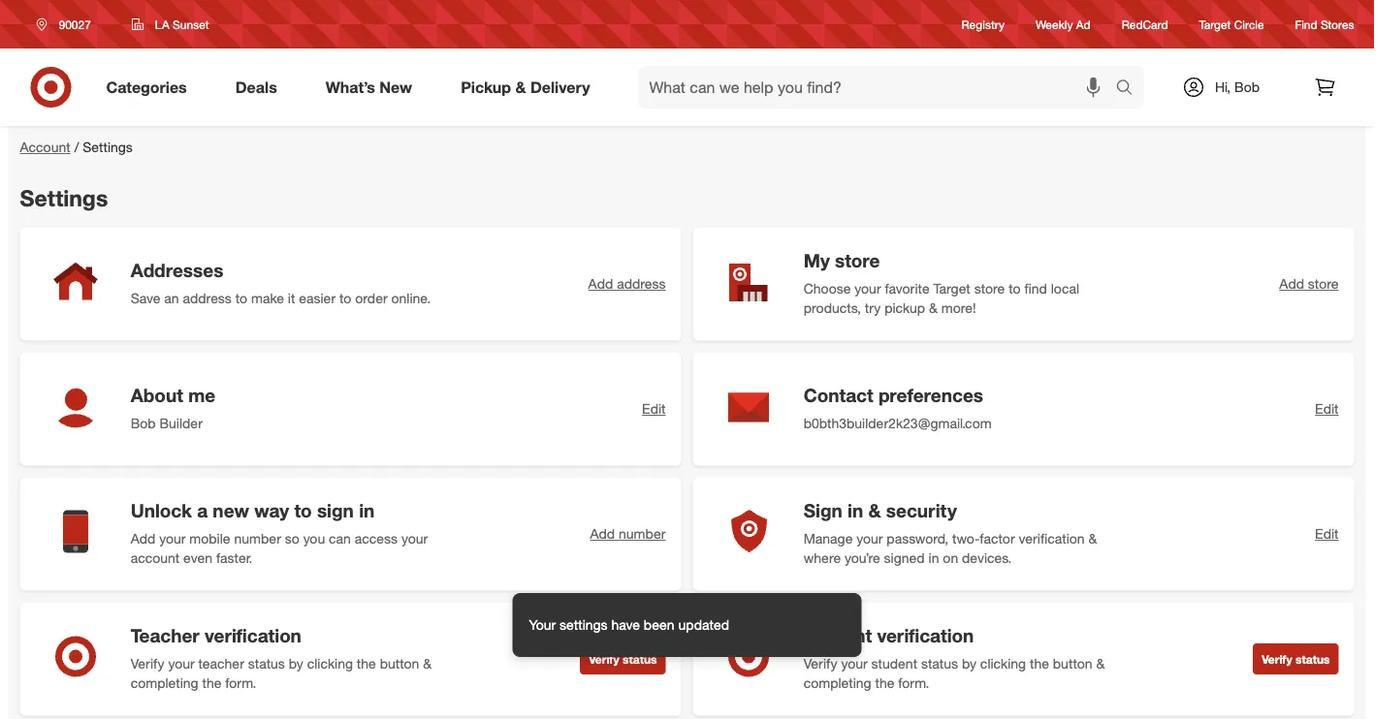 Task type: describe. For each thing, give the bounding box(es) containing it.
pickup
[[885, 299, 925, 316]]

sign
[[317, 500, 354, 522]]

by for student verification
[[962, 655, 977, 672]]

search
[[1107, 80, 1154, 99]]

to left make
[[235, 290, 247, 307]]

add inside unlock a new way to sign in add your mobile number so you can access your account even faster.
[[131, 530, 155, 547]]

& inside student verification verify your student status by clicking the button & completing the form.
[[1096, 655, 1105, 672]]

a
[[197, 500, 208, 522]]

student
[[871, 655, 917, 672]]

find stores link
[[1295, 16, 1354, 33]]

your inside my store choose your favorite target store to find local products, try pickup & more!
[[855, 280, 881, 297]]

completing for teacher
[[131, 675, 198, 692]]

about
[[131, 384, 183, 407]]

la sunset
[[155, 17, 209, 32]]

an
[[164, 290, 179, 307]]

what's new link
[[309, 66, 437, 109]]

/
[[74, 139, 79, 156]]

to inside my store choose your favorite target store to find local products, try pickup & more!
[[1009, 280, 1021, 297]]

verification inside the sign in & security manage your password, two-factor verification & where you're signed in on devices.
[[1019, 530, 1085, 547]]

hi,
[[1215, 79, 1231, 96]]

make
[[251, 290, 284, 307]]

weekly ad
[[1036, 17, 1091, 31]]

teacher verification verify your teacher status by clicking the button & completing the form.
[[131, 625, 432, 692]]

clicking for student verification
[[980, 655, 1026, 672]]

verification for teacher verification
[[205, 625, 301, 647]]

circle
[[1234, 17, 1264, 31]]

& inside my store choose your favorite target store to find local products, try pickup & more!
[[929, 299, 938, 316]]

1 horizontal spatial address
[[617, 276, 666, 293]]

order
[[355, 290, 388, 307]]

form. for student
[[898, 675, 929, 692]]

redcard
[[1122, 17, 1168, 31]]

90027
[[59, 17, 91, 32]]

90027 button
[[24, 7, 111, 42]]

builder
[[160, 415, 203, 432]]

1 horizontal spatial in
[[848, 500, 863, 522]]

categories link
[[90, 66, 211, 109]]

your right access at the bottom of the page
[[401, 530, 428, 547]]

account link
[[20, 139, 70, 156]]

more!
[[941, 299, 976, 316]]

1 horizontal spatial store
[[974, 280, 1005, 297]]

access
[[355, 530, 398, 547]]

mobile
[[189, 530, 230, 547]]

have
[[611, 617, 640, 634]]

security
[[886, 500, 957, 522]]

hi, bob
[[1215, 79, 1260, 96]]

weekly
[[1036, 17, 1073, 31]]

registry link
[[962, 16, 1005, 33]]

completing for student
[[804, 675, 871, 692]]

add number
[[590, 526, 666, 543]]

choose
[[804, 280, 851, 297]]

your
[[529, 617, 556, 634]]

online.
[[391, 290, 431, 307]]

categories
[[106, 78, 187, 97]]

teacher
[[131, 625, 199, 647]]

2 horizontal spatial in
[[929, 550, 939, 567]]

find
[[1024, 280, 1047, 297]]

your inside teacher verification verify your teacher status by clicking the button & completing the form.
[[168, 655, 195, 672]]

way
[[254, 500, 289, 522]]

account / settings
[[20, 139, 133, 156]]

been
[[644, 617, 675, 634]]

teacher
[[198, 655, 244, 672]]

account
[[20, 139, 70, 156]]

redcard link
[[1122, 16, 1168, 33]]

about me bob builder
[[131, 384, 215, 432]]

add store
[[1279, 276, 1339, 293]]

pickup & delivery link
[[444, 66, 614, 109]]

edit link for security
[[1315, 525, 1339, 544]]

you
[[303, 530, 325, 547]]

& inside teacher verification verify your teacher status by clicking the button & completing the form.
[[423, 655, 432, 672]]

b0bth3builder2k23@gmail.com
[[804, 415, 992, 432]]

add store link
[[1279, 275, 1339, 294]]

preferences
[[879, 384, 983, 407]]

so
[[285, 530, 299, 547]]

settings
[[560, 617, 608, 634]]

add for store
[[1279, 276, 1304, 293]]

button for student verification
[[1053, 655, 1092, 672]]

factor
[[980, 530, 1015, 547]]

new
[[380, 78, 412, 97]]

me
[[188, 384, 215, 407]]

sunset
[[173, 17, 209, 32]]

1 horizontal spatial bob
[[1235, 79, 1260, 96]]

ad
[[1076, 17, 1091, 31]]

What can we help you find? suggestions appear below search field
[[638, 66, 1121, 109]]

verify status button for teacher verification
[[580, 644, 666, 675]]

my store choose your favorite target store to find local products, try pickup & more!
[[804, 250, 1079, 316]]

to left order
[[339, 290, 351, 307]]

store for add
[[1308, 276, 1339, 293]]

local
[[1051, 280, 1079, 297]]

verify status button for student verification
[[1253, 644, 1339, 675]]

edit for security
[[1315, 526, 1339, 543]]

devices.
[[962, 550, 1012, 567]]

new
[[213, 500, 249, 522]]

form. for teacher
[[225, 675, 256, 692]]

edit for builder
[[642, 401, 666, 418]]

verify status for teacher verification
[[589, 652, 657, 667]]

store for my
[[835, 250, 880, 272]]



Task type: vqa. For each thing, say whether or not it's contained in the screenshot.


Task type: locate. For each thing, give the bounding box(es) containing it.
0 vertical spatial target
[[1199, 17, 1231, 31]]

sign in & security manage your password, two-factor verification & where you're signed in on devices.
[[804, 500, 1097, 567]]

deals
[[235, 78, 277, 97]]

clicking for teacher verification
[[307, 655, 353, 672]]

easier
[[299, 290, 336, 307]]

verification up student
[[877, 625, 974, 647]]

1 horizontal spatial clicking
[[980, 655, 1026, 672]]

unlock
[[131, 500, 192, 522]]

0 horizontal spatial form.
[[225, 675, 256, 692]]

bob
[[1235, 79, 1260, 96], [131, 415, 156, 432]]

contact
[[804, 384, 873, 407]]

it
[[288, 290, 295, 307]]

2 verify status from the left
[[1262, 652, 1330, 667]]

where
[[804, 550, 841, 567]]

deals link
[[219, 66, 301, 109]]

add
[[588, 276, 613, 293], [1279, 276, 1304, 293], [590, 526, 615, 543], [131, 530, 155, 547]]

find
[[1295, 17, 1318, 31]]

settings right the /
[[83, 139, 133, 156]]

1 completing from the left
[[131, 675, 198, 692]]

1 verify status button from the left
[[580, 644, 666, 675]]

add inside add store link
[[1279, 276, 1304, 293]]

1 horizontal spatial target
[[1199, 17, 1231, 31]]

1 verify status from the left
[[589, 652, 657, 667]]

by for teacher verification
[[289, 655, 303, 672]]

your
[[855, 280, 881, 297], [159, 530, 186, 547], [401, 530, 428, 547], [857, 530, 883, 547], [168, 655, 195, 672], [841, 655, 868, 672]]

0 vertical spatial bob
[[1235, 79, 1260, 96]]

1 horizontal spatial number
[[619, 526, 666, 543]]

in up access at the bottom of the page
[[359, 500, 375, 522]]

what's
[[326, 78, 375, 97]]

0 horizontal spatial target
[[933, 280, 971, 297]]

save
[[131, 290, 160, 307]]

to inside unlock a new way to sign in add your mobile number so you can access your account even faster.
[[294, 500, 312, 522]]

1 horizontal spatial completing
[[804, 675, 871, 692]]

to up so
[[294, 500, 312, 522]]

la sunset button
[[119, 7, 222, 42]]

1 horizontal spatial verification
[[877, 625, 974, 647]]

2 button from the left
[[1053, 655, 1092, 672]]

form. down student
[[898, 675, 929, 692]]

target up the more!
[[933, 280, 971, 297]]

your up 'you're'
[[857, 530, 883, 547]]

2 horizontal spatial store
[[1308, 276, 1339, 293]]

faster.
[[216, 550, 253, 567]]

your inside the sign in & security manage your password, two-factor verification & where you're signed in on devices.
[[857, 530, 883, 547]]

button
[[380, 655, 419, 672], [1053, 655, 1092, 672]]

bob down about
[[131, 415, 156, 432]]

verify inside student verification verify your student status by clicking the button & completing the form.
[[804, 655, 837, 672]]

signed
[[884, 550, 925, 567]]

number up faster.
[[234, 530, 281, 547]]

products,
[[804, 299, 861, 316]]

add for in
[[590, 526, 615, 543]]

your settings have been updated
[[529, 617, 729, 634]]

1 horizontal spatial verify status button
[[1253, 644, 1339, 675]]

password,
[[887, 530, 949, 547]]

add address
[[588, 276, 666, 293]]

2 verify status button from the left
[[1253, 644, 1339, 675]]

0 horizontal spatial by
[[289, 655, 303, 672]]

0 horizontal spatial store
[[835, 250, 880, 272]]

form. down teacher
[[225, 675, 256, 692]]

manage
[[804, 530, 853, 547]]

sign
[[804, 500, 843, 522]]

1 horizontal spatial button
[[1053, 655, 1092, 672]]

in right sign
[[848, 500, 863, 522]]

delivery
[[530, 78, 590, 97]]

completing
[[131, 675, 198, 692], [804, 675, 871, 692]]

your up account
[[159, 530, 186, 547]]

settings
[[83, 139, 133, 156], [20, 184, 108, 211]]

1 horizontal spatial form.
[[898, 675, 929, 692]]

settings down account / settings
[[20, 184, 108, 211]]

clicking inside teacher verification verify your teacher status by clicking the button & completing the form.
[[307, 655, 353, 672]]

0 horizontal spatial in
[[359, 500, 375, 522]]

1 vertical spatial target
[[933, 280, 971, 297]]

by inside teacher verification verify your teacher status by clicking the button & completing the form.
[[289, 655, 303, 672]]

clicking
[[307, 655, 353, 672], [980, 655, 1026, 672]]

verify inside teacher verification verify your teacher status by clicking the button & completing the form.
[[131, 655, 164, 672]]

0 horizontal spatial verify status button
[[580, 644, 666, 675]]

1 horizontal spatial verify status
[[1262, 652, 1330, 667]]

0 horizontal spatial number
[[234, 530, 281, 547]]

0 vertical spatial settings
[[83, 139, 133, 156]]

2 horizontal spatial verification
[[1019, 530, 1085, 547]]

student
[[804, 625, 872, 647]]

target inside my store choose your favorite target store to find local products, try pickup & more!
[[933, 280, 971, 297]]

registry
[[962, 17, 1005, 31]]

1 button from the left
[[380, 655, 419, 672]]

number inside unlock a new way to sign in add your mobile number so you can access your account even faster.
[[234, 530, 281, 547]]

in
[[359, 500, 375, 522], [848, 500, 863, 522], [929, 550, 939, 567]]

add number link
[[590, 525, 666, 544]]

1 vertical spatial bob
[[131, 415, 156, 432]]

0 horizontal spatial button
[[380, 655, 419, 672]]

to left find
[[1009, 280, 1021, 297]]

target left circle
[[1199, 17, 1231, 31]]

completing down student
[[804, 675, 871, 692]]

bob inside about me bob builder
[[131, 415, 156, 432]]

on
[[943, 550, 958, 567]]

by right student
[[962, 655, 977, 672]]

completing inside teacher verification verify your teacher status by clicking the button & completing the form.
[[131, 675, 198, 692]]

account
[[131, 550, 180, 567]]

status
[[623, 652, 657, 667], [1296, 652, 1330, 667], [248, 655, 285, 672], [921, 655, 958, 672]]

verification up teacher
[[205, 625, 301, 647]]

button for teacher verification
[[380, 655, 419, 672]]

completing down teacher
[[131, 675, 198, 692]]

to
[[1009, 280, 1021, 297], [235, 290, 247, 307], [339, 290, 351, 307], [294, 500, 312, 522]]

favorite
[[885, 280, 930, 297]]

0 horizontal spatial bob
[[131, 415, 156, 432]]

the
[[357, 655, 376, 672], [1030, 655, 1049, 672], [202, 675, 221, 692], [875, 675, 894, 692]]

0 horizontal spatial verify status
[[589, 652, 657, 667]]

by inside student verification verify your student status by clicking the button & completing the form.
[[962, 655, 977, 672]]

add address link
[[588, 275, 666, 294]]

your up try
[[855, 280, 881, 297]]

store inside add store link
[[1308, 276, 1339, 293]]

student verification verify your student status by clicking the button & completing the form.
[[804, 625, 1105, 692]]

unlock a new way to sign in add your mobile number so you can access your account even faster.
[[131, 500, 428, 567]]

you're
[[845, 550, 880, 567]]

verification for student verification
[[877, 625, 974, 647]]

0 horizontal spatial completing
[[131, 675, 198, 692]]

0 horizontal spatial address
[[183, 290, 232, 307]]

your down teacher
[[168, 655, 195, 672]]

search button
[[1107, 66, 1154, 112]]

can
[[329, 530, 351, 547]]

1 form. from the left
[[225, 675, 256, 692]]

address
[[617, 276, 666, 293], [183, 290, 232, 307]]

addresses save an address to make it easier to order online.
[[131, 259, 431, 307]]

address inside addresses save an address to make it easier to order online.
[[183, 290, 232, 307]]

number up your settings have been updated at the bottom
[[619, 526, 666, 543]]

verification right factor in the right bottom of the page
[[1019, 530, 1085, 547]]

your inside student verification verify your student status by clicking the button & completing the form.
[[841, 655, 868, 672]]

even
[[183, 550, 212, 567]]

target circle link
[[1199, 16, 1264, 33]]

status inside teacher verification verify your teacher status by clicking the button & completing the form.
[[248, 655, 285, 672]]

completing inside student verification verify your student status by clicking the button & completing the form.
[[804, 675, 871, 692]]

verification
[[1019, 530, 1085, 547], [205, 625, 301, 647], [877, 625, 974, 647]]

2 form. from the left
[[898, 675, 929, 692]]

verify status
[[589, 652, 657, 667], [1262, 652, 1330, 667]]

2 completing from the left
[[804, 675, 871, 692]]

edit
[[642, 401, 666, 418], [1315, 401, 1339, 418], [1315, 526, 1339, 543]]

by right teacher
[[289, 655, 303, 672]]

two-
[[952, 530, 980, 547]]

edit link for builder
[[642, 400, 666, 419]]

find stores
[[1295, 17, 1354, 31]]

1 clicking from the left
[[307, 655, 353, 672]]

verification inside student verification verify your student status by clicking the button & completing the form.
[[877, 625, 974, 647]]

form. inside student verification verify your student status by clicking the button & completing the form.
[[898, 675, 929, 692]]

1 vertical spatial settings
[[20, 184, 108, 211]]

your down student
[[841, 655, 868, 672]]

0 horizontal spatial clicking
[[307, 655, 353, 672]]

what's new
[[326, 78, 412, 97]]

bob right "hi,"
[[1235, 79, 1260, 96]]

form.
[[225, 675, 256, 692], [898, 675, 929, 692]]

clicking inside student verification verify your student status by clicking the button & completing the form.
[[980, 655, 1026, 672]]

weekly ad link
[[1036, 16, 1091, 33]]

form. inside teacher verification verify your teacher status by clicking the button & completing the form.
[[225, 675, 256, 692]]

stores
[[1321, 17, 1354, 31]]

add inside add address link
[[588, 276, 613, 293]]

add inside add number link
[[590, 526, 615, 543]]

1 horizontal spatial by
[[962, 655, 977, 672]]

pickup & delivery
[[461, 78, 590, 97]]

addresses
[[131, 259, 223, 282]]

add for it
[[588, 276, 613, 293]]

contact preferences b0bth3builder2k23@gmail.com
[[804, 384, 992, 432]]

pickup
[[461, 78, 511, 97]]

2 clicking from the left
[[980, 655, 1026, 672]]

1 by from the left
[[289, 655, 303, 672]]

in left "on"
[[929, 550, 939, 567]]

status inside student verification verify your student status by clicking the button & completing the form.
[[921, 655, 958, 672]]

la
[[155, 17, 169, 32]]

2 by from the left
[[962, 655, 977, 672]]

button inside teacher verification verify your teacher status by clicking the button & completing the form.
[[380, 655, 419, 672]]

button inside student verification verify your student status by clicking the button & completing the form.
[[1053, 655, 1092, 672]]

verification inside teacher verification verify your teacher status by clicking the button & completing the form.
[[205, 625, 301, 647]]

store
[[835, 250, 880, 272], [1308, 276, 1339, 293], [974, 280, 1005, 297]]

my
[[804, 250, 830, 272]]

in inside unlock a new way to sign in add your mobile number so you can access your account even faster.
[[359, 500, 375, 522]]

& inside pickup & delivery "link"
[[515, 78, 526, 97]]

try
[[865, 299, 881, 316]]

verify status for student verification
[[1262, 652, 1330, 667]]

0 horizontal spatial verification
[[205, 625, 301, 647]]



